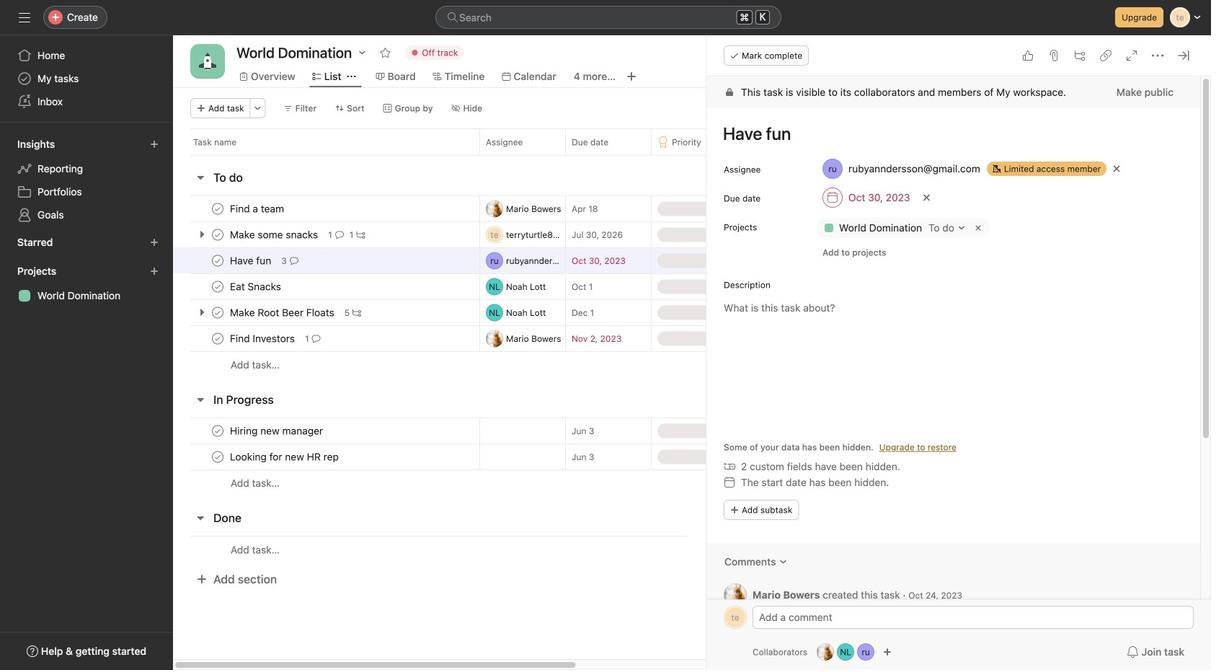 Task type: vqa. For each thing, say whether or not it's contained in the screenshot.
Radio Item
no



Task type: locate. For each thing, give the bounding box(es) containing it.
task name text field inside 'make some snacks' cell
[[227, 228, 323, 242]]

add to starred image
[[380, 47, 391, 58]]

have fun cell
[[173, 247, 480, 274]]

mark complete checkbox inside find a team cell
[[209, 200, 226, 217]]

2 vertical spatial mark complete image
[[209, 422, 226, 440]]

mark complete image for mark complete option within the find investors cell
[[209, 330, 226, 347]]

5 mark complete image from the top
[[209, 448, 226, 466]]

add or remove collaborators image
[[817, 643, 835, 661], [838, 643, 855, 661]]

mark complete image for hiring new manager cell
[[209, 422, 226, 440]]

0 vertical spatial collapse task list for this group image
[[195, 394, 206, 405]]

1 mark complete image from the top
[[209, 200, 226, 217]]

row
[[173, 128, 876, 155], [190, 154, 858, 156], [173, 195, 876, 222], [173, 221, 876, 248], [173, 247, 876, 274], [173, 273, 876, 300], [173, 299, 876, 326], [173, 325, 876, 352], [173, 351, 876, 378], [173, 418, 876, 444], [173, 444, 876, 470], [173, 470, 876, 496], [173, 536, 876, 563]]

collapse task list for this group image
[[195, 394, 206, 405], [195, 512, 206, 524]]

1 subtask image
[[357, 230, 365, 239]]

0 horizontal spatial 1 comment image
[[312, 334, 321, 343]]

have fun dialog
[[707, 35, 1212, 670]]

1 mark complete image from the top
[[209, 252, 226, 269]]

mark complete image
[[209, 200, 226, 217], [209, 226, 226, 243], [209, 304, 226, 321], [209, 330, 226, 347], [209, 448, 226, 466]]

mark complete image for mark complete option inside the looking for new hr rep cell
[[209, 448, 226, 466]]

3 mark complete image from the top
[[209, 304, 226, 321]]

1 vertical spatial 1 comment image
[[312, 334, 321, 343]]

task name text field down hiring new manager cell
[[227, 450, 343, 464]]

open user profile image
[[724, 584, 747, 607]]

2 mark complete image from the top
[[209, 226, 226, 243]]

2 collapse task list for this group image from the top
[[195, 512, 206, 524]]

Mark complete checkbox
[[209, 252, 226, 269], [209, 278, 226, 295], [209, 304, 226, 321]]

1 mark complete checkbox from the top
[[209, 252, 226, 269]]

mark complete image inside eat snacks cell
[[209, 278, 226, 295]]

more actions image
[[254, 104, 262, 113]]

Task name text field
[[227, 254, 276, 268], [227, 424, 328, 438], [227, 450, 343, 464]]

mark complete image for have fun cell
[[209, 252, 226, 269]]

1 horizontal spatial add or remove collaborators image
[[884, 648, 892, 656]]

5 task name text field from the top
[[227, 331, 299, 346]]

task name text field up looking for new hr rep cell on the left bottom
[[227, 424, 328, 438]]

4 mark complete image from the top
[[209, 330, 226, 347]]

mark complete checkbox inside have fun cell
[[209, 252, 226, 269]]

task name text field inside hiring new manager cell
[[227, 424, 328, 438]]

task name text field inside eat snacks cell
[[227, 280, 286, 294]]

2 task name text field from the top
[[227, 424, 328, 438]]

mark complete image for mark complete checkbox in the make root beer floats cell
[[209, 304, 226, 321]]

find investors cell
[[173, 325, 480, 352]]

4 mark complete checkbox from the top
[[209, 422, 226, 440]]

task name text field inside make root beer floats cell
[[227, 305, 339, 320]]

1 vertical spatial mark complete image
[[209, 278, 226, 295]]

expand subtask list for the task make some snacks image
[[196, 229, 208, 240]]

collapse task list for this group image
[[195, 172, 206, 183]]

1 vertical spatial collapse task list for this group image
[[195, 512, 206, 524]]

3 mark complete checkbox from the top
[[209, 330, 226, 347]]

projects element
[[0, 258, 173, 310]]

1 vertical spatial mark complete checkbox
[[209, 278, 226, 295]]

add or remove collaborators image
[[858, 643, 875, 661], [884, 648, 892, 656]]

0 horizontal spatial add or remove collaborators image
[[817, 643, 835, 661]]

mark complete checkbox for eat snacks cell
[[209, 278, 226, 295]]

task name text field for find a team cell
[[227, 202, 289, 216]]

mark complete image inside hiring new manager cell
[[209, 422, 226, 440]]

Task Name text field
[[714, 117, 1184, 150]]

2 vertical spatial task name text field
[[227, 450, 343, 464]]

make some snacks cell
[[173, 221, 480, 248]]

1 task name text field from the top
[[227, 202, 289, 216]]

2 task name text field from the top
[[227, 228, 323, 242]]

None field
[[436, 6, 782, 29]]

mark complete checkbox inside looking for new hr rep cell
[[209, 448, 226, 466]]

3 mark complete checkbox from the top
[[209, 304, 226, 321]]

1 comment image
[[335, 230, 344, 239], [312, 334, 321, 343]]

0 likes. click to like this task image
[[1023, 50, 1034, 61]]

1 task name text field from the top
[[227, 254, 276, 268]]

1 horizontal spatial add or remove collaborators image
[[838, 643, 855, 661]]

0 vertical spatial mark complete image
[[209, 252, 226, 269]]

0 vertical spatial mark complete checkbox
[[209, 252, 226, 269]]

main content inside have fun dialog
[[707, 76, 1201, 670]]

1 mark complete checkbox from the top
[[209, 200, 226, 217]]

looking for new hr rep cell
[[173, 444, 480, 470]]

add items to starred image
[[150, 238, 159, 247]]

3 task name text field from the top
[[227, 280, 286, 294]]

1 collapse task list for this group image from the top
[[195, 394, 206, 405]]

full screen image
[[1127, 50, 1138, 61]]

mark complete image inside have fun cell
[[209, 252, 226, 269]]

rocket image
[[199, 53, 216, 70]]

header in progress tree grid
[[173, 418, 876, 496]]

mark complete checkbox inside hiring new manager cell
[[209, 422, 226, 440]]

5 mark complete checkbox from the top
[[209, 448, 226, 466]]

0 vertical spatial 1 comment image
[[335, 230, 344, 239]]

main content
[[707, 76, 1201, 670]]

2 vertical spatial mark complete checkbox
[[209, 304, 226, 321]]

mark complete image inside find investors cell
[[209, 330, 226, 347]]

task name text field inside have fun cell
[[227, 254, 276, 268]]

Mark complete checkbox
[[209, 200, 226, 217], [209, 226, 226, 243], [209, 330, 226, 347], [209, 422, 226, 440], [209, 448, 226, 466]]

mark complete checkbox inside eat snacks cell
[[209, 278, 226, 295]]

1 add or remove collaborators image from the left
[[817, 643, 835, 661]]

3 task name text field from the top
[[227, 450, 343, 464]]

task name text field inside find investors cell
[[227, 331, 299, 346]]

1 comment image left "1 subtask" icon at top left
[[335, 230, 344, 239]]

clear due date image
[[923, 193, 932, 202]]

2 mark complete checkbox from the top
[[209, 226, 226, 243]]

task name text field inside find a team cell
[[227, 202, 289, 216]]

1 comment image down make root beer floats cell on the left top of the page
[[312, 334, 321, 343]]

Search tasks, projects, and more text field
[[436, 6, 782, 29]]

mark complete checkbox inside find investors cell
[[209, 330, 226, 347]]

mark complete image inside looking for new hr rep cell
[[209, 448, 226, 466]]

3 mark complete image from the top
[[209, 422, 226, 440]]

0 vertical spatial task name text field
[[227, 254, 276, 268]]

4 task name text field from the top
[[227, 305, 339, 320]]

eat snacks cell
[[173, 273, 480, 300]]

hide sidebar image
[[19, 12, 30, 23]]

1 vertical spatial task name text field
[[227, 424, 328, 438]]

2 mark complete checkbox from the top
[[209, 278, 226, 295]]

task name text field left 3 comments icon
[[227, 254, 276, 268]]

Task name text field
[[227, 202, 289, 216], [227, 228, 323, 242], [227, 280, 286, 294], [227, 305, 339, 320], [227, 331, 299, 346]]

mark complete image
[[209, 252, 226, 269], [209, 278, 226, 295], [209, 422, 226, 440]]

mark complete checkbox inside 'make some snacks' cell
[[209, 226, 226, 243]]

mark complete image inside find a team cell
[[209, 200, 226, 217]]

2 mark complete image from the top
[[209, 278, 226, 295]]



Task type: describe. For each thing, give the bounding box(es) containing it.
1 horizontal spatial 1 comment image
[[335, 230, 344, 239]]

remove assignee image
[[1113, 164, 1122, 173]]

task name text field for mark complete image in hiring new manager cell
[[227, 424, 328, 438]]

task name text field for find investors cell
[[227, 331, 299, 346]]

make root beer floats cell
[[173, 299, 480, 326]]

copy task link image
[[1101, 50, 1112, 61]]

task name text field for mark complete image inside the have fun cell
[[227, 254, 276, 268]]

insights element
[[0, 131, 173, 229]]

mark complete checkbox for find investors cell
[[209, 330, 226, 347]]

tab actions image
[[347, 72, 356, 81]]

close details image
[[1179, 50, 1190, 61]]

mark complete checkbox for looking for new hr rep cell on the left bottom
[[209, 448, 226, 466]]

global element
[[0, 35, 173, 122]]

new insights image
[[150, 140, 159, 149]]

expand subtask list for the task make root beer floats image
[[196, 307, 208, 318]]

mark complete checkbox inside make root beer floats cell
[[209, 304, 226, 321]]

header to do tree grid
[[173, 195, 876, 378]]

mark complete image for mark complete option in find a team cell
[[209, 200, 226, 217]]

comments image
[[779, 558, 788, 566]]

mark complete checkbox for have fun cell
[[209, 252, 226, 269]]

task name text field inside looking for new hr rep cell
[[227, 450, 343, 464]]

mark complete image for eat snacks cell
[[209, 278, 226, 295]]

attachments: add a file to this task, have fun image
[[1049, 50, 1060, 61]]

task name text field for eat snacks cell
[[227, 280, 286, 294]]

0 horizontal spatial add or remove collaborators image
[[858, 643, 875, 661]]

hiring new manager cell
[[173, 418, 480, 444]]

3 comments image
[[290, 256, 298, 265]]

mark complete checkbox for hiring new manager cell
[[209, 422, 226, 440]]

find a team cell
[[173, 195, 480, 222]]

add subtask image
[[1075, 50, 1086, 61]]

2 add or remove collaborators image from the left
[[838, 643, 855, 661]]

remove image
[[973, 222, 985, 234]]

5 subtasks image
[[353, 308, 362, 317]]

mark complete checkbox for find a team cell
[[209, 200, 226, 217]]

more actions for this task image
[[1153, 50, 1164, 61]]

mark complete image for mark complete option inside the 'make some snacks' cell
[[209, 226, 226, 243]]

add tab image
[[626, 71, 638, 82]]

new project or portfolio image
[[150, 267, 159, 276]]



